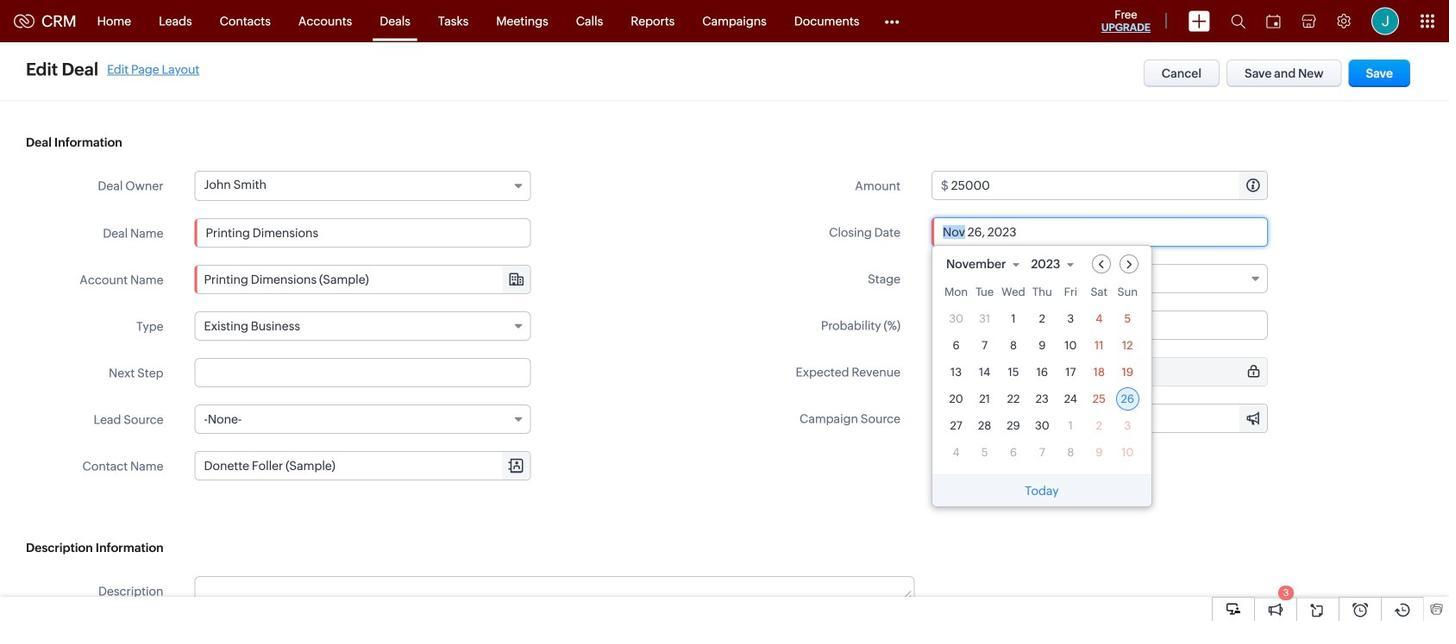 Task type: describe. For each thing, give the bounding box(es) containing it.
logo image
[[14, 14, 35, 28]]

calendar image
[[1267, 14, 1281, 28]]

friday column header
[[1059, 286, 1083, 304]]

search element
[[1221, 0, 1256, 42]]

profile image
[[1372, 7, 1400, 35]]

Other Modules field
[[874, 7, 911, 35]]

1 row from the top
[[945, 286, 1140, 304]]

saturday column header
[[1088, 286, 1111, 304]]

wednesday column header
[[1002, 286, 1026, 304]]

7 row from the top
[[945, 441, 1140, 464]]



Task type: locate. For each thing, give the bounding box(es) containing it.
None text field
[[195, 218, 531, 248], [932, 311, 1268, 340], [195, 358, 531, 387], [195, 577, 914, 605], [195, 218, 531, 248], [932, 311, 1268, 340], [195, 358, 531, 387], [195, 577, 914, 605]]

MMM D, YYYY text field
[[932, 217, 1268, 247]]

2 row from the top
[[945, 307, 1140, 330]]

None field
[[946, 255, 1028, 274], [1031, 255, 1082, 274], [932, 264, 1268, 293], [195, 266, 530, 293], [195, 311, 531, 341], [195, 405, 531, 434], [195, 452, 530, 480], [946, 255, 1028, 274], [1031, 255, 1082, 274], [932, 264, 1268, 293], [195, 266, 530, 293], [195, 311, 531, 341], [195, 405, 531, 434], [195, 452, 530, 480]]

row
[[945, 286, 1140, 304], [945, 307, 1140, 330], [945, 334, 1140, 357], [945, 361, 1140, 384], [945, 387, 1140, 411], [945, 414, 1140, 437], [945, 441, 1140, 464]]

4 row from the top
[[945, 361, 1140, 384]]

create menu image
[[1189, 11, 1211, 31]]

6 row from the top
[[945, 414, 1140, 437]]

sunday column header
[[1116, 286, 1140, 304]]

create menu element
[[1179, 0, 1221, 42]]

search image
[[1231, 14, 1246, 28]]

tuesday column header
[[973, 286, 997, 304]]

profile element
[[1362, 0, 1410, 42]]

monday column header
[[945, 286, 968, 304]]

thursday column header
[[1031, 286, 1054, 304]]

grid
[[933, 282, 1152, 475]]

3 row from the top
[[945, 334, 1140, 357]]

None text field
[[952, 172, 1268, 199], [952, 358, 1268, 386], [952, 172, 1268, 199], [952, 358, 1268, 386]]

5 row from the top
[[945, 387, 1140, 411]]



Task type: vqa. For each thing, say whether or not it's contained in the screenshot.
Untitled Report Meetings & 4 Related Modules
no



